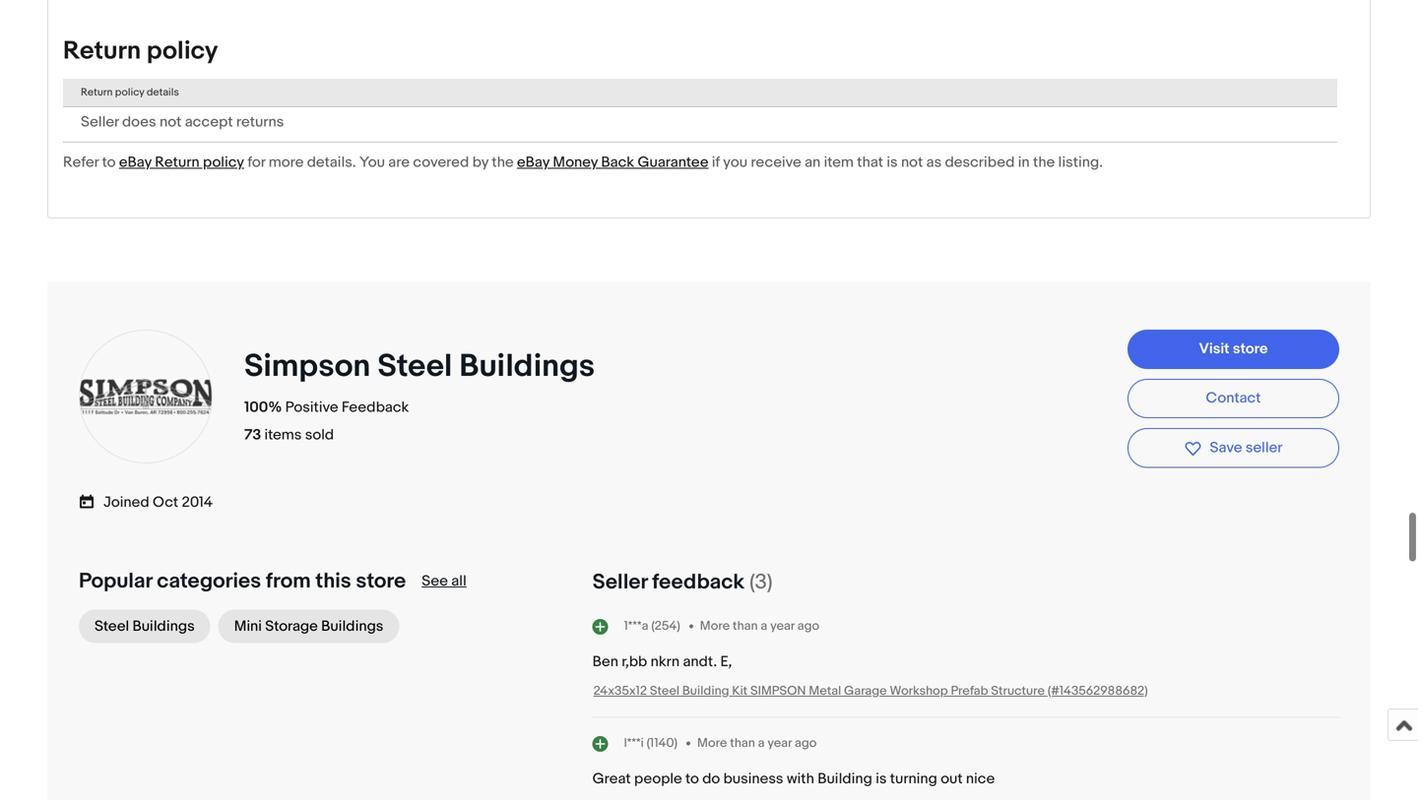 Task type: describe. For each thing, give the bounding box(es) containing it.
steel buildings
[[95, 618, 195, 636]]

steel buildings link
[[79, 610, 210, 644]]

more
[[269, 154, 304, 171]]

back
[[601, 154, 634, 171]]

simpson steel buildings image
[[77, 379, 215, 415]]

do
[[702, 770, 720, 788]]

ago for business
[[795, 736, 817, 751]]

as
[[926, 154, 942, 171]]

money
[[553, 154, 598, 171]]

more for andt.
[[700, 619, 730, 634]]

0 horizontal spatial to
[[102, 154, 116, 171]]

listing.
[[1058, 154, 1103, 171]]

items
[[264, 427, 302, 444]]

than for business
[[730, 736, 755, 751]]

seller feedback (3)
[[592, 570, 773, 596]]

visit store link
[[1128, 330, 1339, 369]]

24x35x12 steel building kit simpson metal garage workshop prefab structure (#143562988682)
[[593, 684, 1148, 699]]

visit
[[1199, 340, 1230, 358]]

if
[[712, 154, 720, 171]]

2 the from the left
[[1033, 154, 1055, 171]]

more than a year ago for business
[[697, 736, 817, 751]]

for
[[247, 154, 265, 171]]

popular categories from this store
[[79, 569, 406, 595]]

l***i (1140)
[[624, 736, 678, 751]]

return for return policy
[[63, 36, 141, 66]]

1 ebay from the left
[[119, 154, 152, 171]]

this
[[316, 569, 351, 595]]

2014
[[182, 494, 213, 511]]

out
[[941, 770, 963, 788]]

1 vertical spatial building
[[818, 770, 872, 788]]

24x35x12 steel building kit simpson metal garage workshop prefab structure (#143562988682) link
[[593, 684, 1148, 699]]

save
[[1210, 439, 1242, 457]]

l***i
[[624, 736, 644, 751]]

described
[[945, 154, 1015, 171]]

an
[[805, 154, 821, 171]]

0 horizontal spatial buildings
[[132, 618, 195, 636]]

save seller button
[[1128, 429, 1339, 468]]

sold
[[305, 427, 334, 444]]

1 vertical spatial to
[[685, 770, 699, 788]]

(254)
[[651, 619, 680, 634]]

1 the from the left
[[492, 154, 514, 171]]

2 ebay from the left
[[517, 154, 550, 171]]

people
[[634, 770, 682, 788]]

details
[[147, 86, 179, 99]]

feedback
[[342, 399, 409, 417]]

(3)
[[749, 570, 773, 596]]

0 horizontal spatial building
[[682, 684, 729, 699]]

joined
[[103, 494, 149, 511]]

1***a
[[624, 619, 648, 634]]

seller
[[1246, 439, 1283, 457]]

policy for return policy details
[[115, 86, 144, 99]]

more for do
[[697, 736, 727, 751]]

(#143562988682)
[[1048, 684, 1148, 699]]

simpson
[[750, 684, 806, 699]]

100%
[[244, 399, 282, 417]]

does
[[122, 113, 156, 131]]

73 items sold
[[244, 427, 334, 444]]

business
[[723, 770, 783, 788]]

joined oct 2014
[[103, 494, 213, 511]]

accept
[[185, 113, 233, 131]]

e,
[[720, 653, 732, 671]]

ago for e,
[[797, 619, 819, 634]]

visit store
[[1199, 340, 1268, 358]]

receive
[[751, 154, 801, 171]]

refer
[[63, 154, 99, 171]]

mini storage buildings link
[[218, 610, 399, 644]]

great
[[592, 770, 631, 788]]

storage
[[265, 618, 318, 636]]

more than a year ago for e,
[[700, 619, 819, 634]]

contact
[[1206, 390, 1261, 407]]

kit
[[732, 684, 748, 699]]

buildings for mini storage buildings
[[321, 618, 383, 636]]

in
[[1018, 154, 1030, 171]]

a for business
[[758, 736, 765, 751]]

you
[[359, 154, 385, 171]]

are
[[388, 154, 410, 171]]

0 horizontal spatial store
[[356, 569, 406, 595]]



Task type: vqa. For each thing, say whether or not it's contained in the screenshot.
Pre-
no



Task type: locate. For each thing, give the bounding box(es) containing it.
more
[[700, 619, 730, 634], [697, 736, 727, 751]]

1 horizontal spatial to
[[685, 770, 699, 788]]

1 vertical spatial policy
[[115, 86, 144, 99]]

more than a year ago down (3)
[[700, 619, 819, 634]]

1 horizontal spatial buildings
[[321, 618, 383, 636]]

than for e,
[[733, 619, 758, 634]]

year up great people to do business with building is turning out nice
[[768, 736, 792, 751]]

ago up with
[[795, 736, 817, 751]]

ben
[[592, 653, 618, 671]]

ebay down the does
[[119, 154, 152, 171]]

1 horizontal spatial steel
[[378, 348, 452, 386]]

1 vertical spatial return
[[81, 86, 113, 99]]

2 horizontal spatial steel
[[650, 684, 679, 699]]

0 vertical spatial store
[[1233, 340, 1268, 358]]

guarantee
[[638, 154, 709, 171]]

policy for return policy
[[147, 36, 218, 66]]

1 vertical spatial ago
[[795, 736, 817, 751]]

a
[[761, 619, 767, 634], [758, 736, 765, 751]]

text__icon wrapper image
[[79, 491, 103, 511]]

than up business
[[730, 736, 755, 751]]

policy left for
[[203, 154, 244, 171]]

all
[[451, 573, 467, 591]]

0 horizontal spatial steel
[[95, 618, 129, 636]]

1 vertical spatial than
[[730, 736, 755, 751]]

simpson
[[244, 348, 371, 386]]

24x35x12
[[593, 684, 647, 699]]

ebay return policy link
[[119, 154, 244, 171]]

you
[[723, 154, 748, 171]]

return policy details
[[81, 86, 179, 99]]

a for e,
[[761, 619, 767, 634]]

0 vertical spatial not
[[160, 113, 182, 131]]

is right that at the top
[[887, 154, 898, 171]]

the right in
[[1033, 154, 1055, 171]]

seller up 1***a
[[592, 570, 647, 596]]

see all link
[[422, 573, 467, 591]]

year for e,
[[770, 619, 795, 634]]

nkrn
[[651, 653, 680, 671]]

buildings for simpson steel buildings
[[459, 348, 595, 386]]

steel for 24x35x12
[[650, 684, 679, 699]]

0 vertical spatial more than a year ago
[[700, 619, 819, 634]]

that
[[857, 154, 883, 171]]

details.
[[307, 154, 356, 171]]

categories
[[157, 569, 261, 595]]

seller for seller feedback (3)
[[592, 570, 647, 596]]

steel down nkrn
[[650, 684, 679, 699]]

a down (3)
[[761, 619, 767, 634]]

than
[[733, 619, 758, 634], [730, 736, 755, 751]]

year for business
[[768, 736, 792, 751]]

0 vertical spatial is
[[887, 154, 898, 171]]

item
[[824, 154, 854, 171]]

year down (3)
[[770, 619, 795, 634]]

1 vertical spatial more than a year ago
[[697, 736, 817, 751]]

from
[[266, 569, 311, 595]]

steel for simpson
[[378, 348, 452, 386]]

0 vertical spatial policy
[[147, 36, 218, 66]]

see
[[422, 573, 448, 591]]

buildings
[[459, 348, 595, 386], [132, 618, 195, 636], [321, 618, 383, 636]]

return down seller does not accept returns
[[155, 154, 200, 171]]

1 vertical spatial more
[[697, 736, 727, 751]]

1 vertical spatial year
[[768, 736, 792, 751]]

1 vertical spatial store
[[356, 569, 406, 595]]

1 vertical spatial steel
[[95, 618, 129, 636]]

steel
[[378, 348, 452, 386], [95, 618, 129, 636], [650, 684, 679, 699]]

return
[[63, 36, 141, 66], [81, 86, 113, 99], [155, 154, 200, 171]]

1 horizontal spatial building
[[818, 770, 872, 788]]

return policy
[[63, 36, 218, 66]]

0 horizontal spatial seller
[[81, 113, 119, 131]]

1 horizontal spatial ebay
[[517, 154, 550, 171]]

seller for seller does not accept returns
[[81, 113, 119, 131]]

0 vertical spatial ago
[[797, 619, 819, 634]]

garage
[[844, 684, 887, 699]]

0 vertical spatial more
[[700, 619, 730, 634]]

andt.
[[683, 653, 717, 671]]

is
[[887, 154, 898, 171], [876, 770, 887, 788]]

1 horizontal spatial seller
[[592, 570, 647, 596]]

nice
[[966, 770, 995, 788]]

0 horizontal spatial the
[[492, 154, 514, 171]]

seller left the does
[[81, 113, 119, 131]]

2 vertical spatial return
[[155, 154, 200, 171]]

1 horizontal spatial not
[[901, 154, 923, 171]]

save seller
[[1210, 439, 1283, 457]]

see all
[[422, 573, 467, 591]]

popular
[[79, 569, 152, 595]]

r,bb
[[622, 653, 647, 671]]

0 vertical spatial seller
[[81, 113, 119, 131]]

0 vertical spatial year
[[770, 619, 795, 634]]

mini
[[234, 618, 262, 636]]

steel down popular
[[95, 618, 129, 636]]

simpson steel buildings link
[[244, 348, 602, 386]]

more up the do
[[697, 736, 727, 751]]

0 vertical spatial steel
[[378, 348, 452, 386]]

workshop
[[890, 684, 948, 699]]

refer to ebay return policy for more details. you are covered by the ebay money back guarantee if you receive an item that is not as described in the listing.
[[63, 154, 1103, 171]]

1 horizontal spatial store
[[1233, 340, 1268, 358]]

ebay money back guarantee link
[[517, 154, 709, 171]]

1***a (254)
[[624, 619, 680, 634]]

0 vertical spatial than
[[733, 619, 758, 634]]

is left turning
[[876, 770, 887, 788]]

more up e,
[[700, 619, 730, 634]]

not down the details
[[160, 113, 182, 131]]

than down (3)
[[733, 619, 758, 634]]

(1140)
[[647, 736, 678, 751]]

73
[[244, 427, 261, 444]]

0 vertical spatial to
[[102, 154, 116, 171]]

0 horizontal spatial not
[[160, 113, 182, 131]]

0 vertical spatial return
[[63, 36, 141, 66]]

1 horizontal spatial the
[[1033, 154, 1055, 171]]

2 vertical spatial steel
[[650, 684, 679, 699]]

feedback
[[652, 570, 745, 596]]

not left as
[[901, 154, 923, 171]]

mini storage buildings
[[234, 618, 383, 636]]

more than a year ago
[[700, 619, 819, 634], [697, 736, 817, 751]]

1 vertical spatial not
[[901, 154, 923, 171]]

return for return policy details
[[81, 86, 113, 99]]

seller
[[81, 113, 119, 131], [592, 570, 647, 596]]

return down return policy
[[81, 86, 113, 99]]

building right with
[[818, 770, 872, 788]]

0 vertical spatial building
[[682, 684, 729, 699]]

1 vertical spatial is
[[876, 770, 887, 788]]

1 vertical spatial seller
[[592, 570, 647, 596]]

0 vertical spatial a
[[761, 619, 767, 634]]

with
[[787, 770, 814, 788]]

covered
[[413, 154, 469, 171]]

1 vertical spatial a
[[758, 736, 765, 751]]

returns
[[236, 113, 284, 131]]

seller does not accept returns
[[81, 113, 284, 131]]

simpson steel buildings
[[244, 348, 595, 386]]

policy up the details
[[147, 36, 218, 66]]

turning
[[890, 770, 937, 788]]

to left the do
[[685, 770, 699, 788]]

building down andt.
[[682, 684, 729, 699]]

return up the return policy details
[[63, 36, 141, 66]]

a up business
[[758, 736, 765, 751]]

ebay left money
[[517, 154, 550, 171]]

by
[[472, 154, 488, 171]]

2 vertical spatial policy
[[203, 154, 244, 171]]

to right refer
[[102, 154, 116, 171]]

building
[[682, 684, 729, 699], [818, 770, 872, 788]]

0 horizontal spatial ebay
[[119, 154, 152, 171]]

more than a year ago up business
[[697, 736, 817, 751]]

100% positive feedback
[[244, 399, 409, 417]]

metal
[[809, 684, 841, 699]]

the right by
[[492, 154, 514, 171]]

store
[[1233, 340, 1268, 358], [356, 569, 406, 595]]

contact link
[[1128, 379, 1339, 419]]

policy up the does
[[115, 86, 144, 99]]

prefab
[[951, 684, 988, 699]]

store right this
[[356, 569, 406, 595]]

oct
[[153, 494, 178, 511]]

ago up metal
[[797, 619, 819, 634]]

steel up feedback
[[378, 348, 452, 386]]

store right visit
[[1233, 340, 1268, 358]]

2 horizontal spatial buildings
[[459, 348, 595, 386]]

structure
[[991, 684, 1045, 699]]

ben r,bb nkrn andt.   e,
[[592, 653, 732, 671]]

great people to do business with building is turning out nice
[[592, 770, 995, 788]]

positive
[[285, 399, 338, 417]]



